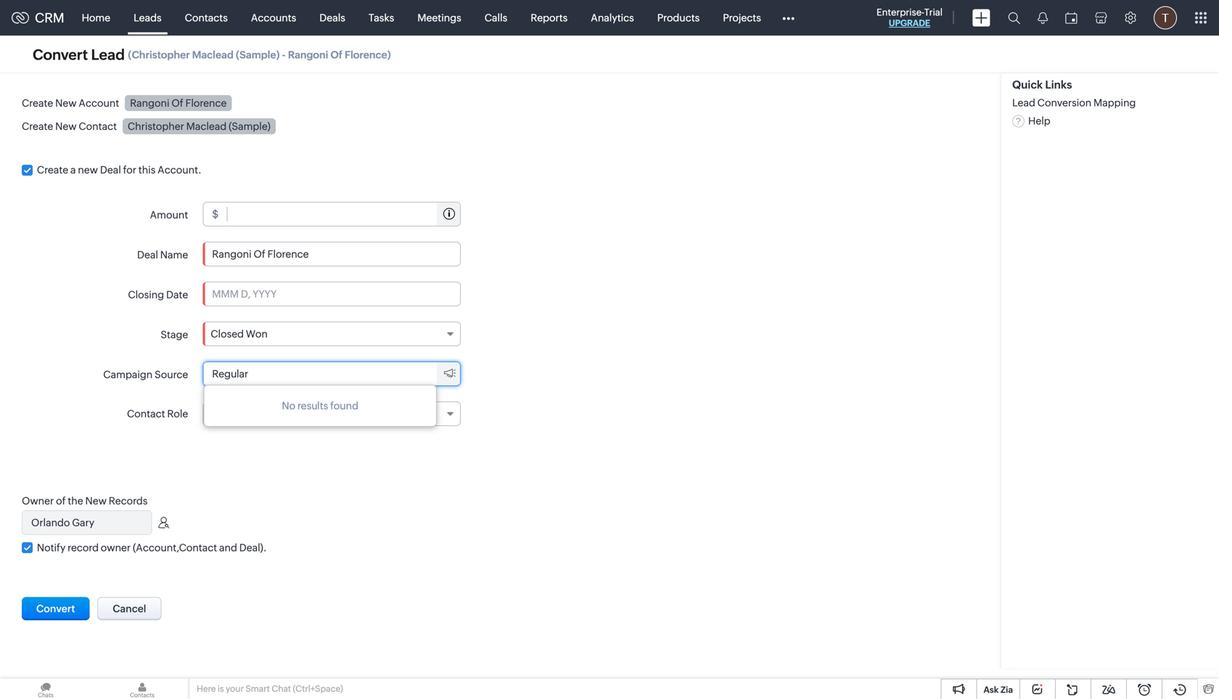 Task type: describe. For each thing, give the bounding box(es) containing it.
analytics
[[591, 12, 634, 24]]

tasks
[[369, 12, 394, 24]]

convert button
[[22, 597, 90, 620]]

create new contact
[[22, 120, 117, 132]]

cancel button
[[97, 597, 162, 620]]

signals image
[[1038, 12, 1048, 24]]

won
[[246, 328, 268, 340]]

crm link
[[12, 10, 64, 25]]

your
[[226, 684, 244, 694]]

source
[[155, 369, 188, 380]]

create a new deal for this account.
[[37, 164, 202, 176]]

reports link
[[519, 0, 579, 35]]

$
[[212, 208, 219, 220]]

record
[[68, 542, 99, 553]]

meetings
[[418, 12, 461, 24]]

links
[[1046, 78, 1073, 91]]

0 horizontal spatial florence
[[185, 97, 227, 109]]

quick links lead conversion mapping help
[[1013, 78, 1136, 127]]

(
[[128, 49, 132, 60]]

0 horizontal spatial deal
[[100, 164, 121, 176]]

deal name
[[137, 249, 188, 260]]

)
[[387, 49, 391, 60]]

a
[[70, 164, 76, 176]]

1 vertical spatial (sample)
[[229, 120, 271, 132]]

upgrade
[[889, 18, 931, 28]]

closing date
[[128, 289, 188, 300]]

is
[[218, 684, 224, 694]]

new for contact
[[55, 120, 77, 132]]

create menu image
[[973, 9, 991, 26]]

deals
[[320, 12, 345, 24]]

create for create new account
[[22, 97, 53, 109]]

create for create new contact
[[22, 120, 53, 132]]

search element
[[1000, 0, 1029, 36]]

of inside convert lead ( christopher maclead (sample) - rangoni of florence )
[[331, 49, 343, 60]]

convert lead ( christopher maclead (sample) - rangoni of florence )
[[33, 46, 391, 63]]

enterprise-
[[877, 7, 925, 18]]

here is your smart chat (ctrl+space)
[[197, 684, 343, 694]]

1 vertical spatial contact
[[127, 408, 165, 420]]

help link
[[1013, 115, 1051, 127]]

(account,contact
[[133, 542, 217, 553]]

lead conversion mapping link
[[1013, 97, 1136, 108]]

role
[[167, 408, 188, 420]]

sponsor
[[259, 408, 298, 420]]

help
[[1029, 115, 1051, 127]]

contacts image
[[97, 679, 188, 699]]

executive
[[211, 408, 257, 420]]

-
[[282, 49, 286, 60]]

smart
[[246, 684, 270, 694]]

this
[[139, 164, 156, 176]]

contacts link
[[173, 0, 239, 35]]

deal).
[[239, 542, 267, 553]]

quick
[[1013, 78, 1043, 91]]

no results found
[[282, 400, 359, 412]]

of
[[56, 495, 66, 507]]

crm
[[35, 10, 64, 25]]

lead inside the quick links lead conversion mapping help
[[1013, 97, 1036, 108]]

ask zia
[[984, 685, 1013, 695]]

2 vertical spatial new
[[85, 495, 107, 507]]

notify
[[37, 542, 66, 553]]

search image
[[1008, 12, 1021, 24]]

owner
[[22, 495, 54, 507]]

florence inside convert lead ( christopher maclead (sample) - rangoni of florence )
[[345, 49, 387, 60]]

christopher inside convert lead ( christopher maclead (sample) - rangoni of florence )
[[132, 49, 190, 60]]

account.
[[158, 164, 202, 176]]

meetings link
[[406, 0, 473, 35]]

amount
[[150, 209, 188, 221]]

rangoni inside convert lead ( christopher maclead (sample) - rangoni of florence )
[[288, 49, 328, 60]]

tasks link
[[357, 0, 406, 35]]

for
[[123, 164, 136, 176]]

home
[[82, 12, 110, 24]]

found
[[330, 400, 359, 412]]

create new account
[[22, 97, 119, 109]]

chats image
[[0, 679, 91, 699]]

campaign
[[103, 369, 153, 380]]

contacts
[[185, 12, 228, 24]]

rangoni of florence
[[130, 97, 227, 109]]

projects link
[[712, 0, 773, 35]]

calendar image
[[1066, 12, 1078, 24]]

no
[[282, 400, 296, 412]]

calls
[[485, 12, 508, 24]]

products link
[[646, 0, 712, 35]]

profile image
[[1154, 6, 1177, 29]]

projects
[[723, 12, 761, 24]]



Task type: vqa. For each thing, say whether or not it's contained in the screenshot.
Rangoni
yes



Task type: locate. For each thing, give the bounding box(es) containing it.
2 vertical spatial create
[[37, 164, 68, 176]]

christopher
[[132, 49, 190, 60], [128, 120, 184, 132]]

deal
[[100, 164, 121, 176], [137, 249, 158, 260]]

maclead
[[192, 49, 234, 60], [186, 120, 227, 132]]

new
[[78, 164, 98, 176]]

logo image
[[12, 12, 29, 24]]

zia
[[1001, 685, 1013, 695]]

records
[[109, 495, 148, 507]]

maclead down contacts
[[192, 49, 234, 60]]

stage
[[161, 329, 188, 340]]

maclead down rangoni of florence
[[186, 120, 227, 132]]

None field
[[203, 362, 437, 386]]

christopher down leads link
[[132, 49, 190, 60]]

0 horizontal spatial rangoni
[[130, 97, 170, 109]]

closing
[[128, 289, 164, 300]]

0 vertical spatial florence
[[345, 49, 387, 60]]

campaign source
[[103, 369, 188, 380]]

results
[[298, 400, 328, 412]]

owner
[[101, 542, 131, 553]]

here
[[197, 684, 216, 694]]

lead
[[91, 46, 125, 63], [1013, 97, 1036, 108]]

(sample)
[[236, 49, 280, 60], [229, 120, 271, 132]]

mapping
[[1094, 97, 1136, 108]]

0 vertical spatial contact
[[79, 120, 117, 132]]

1 horizontal spatial lead
[[1013, 97, 1036, 108]]

signals element
[[1029, 0, 1057, 36]]

create
[[22, 97, 53, 109], [22, 120, 53, 132], [37, 164, 68, 176]]

deal left for
[[100, 164, 121, 176]]

accounts
[[251, 12, 296, 24]]

0 vertical spatial maclead
[[192, 49, 234, 60]]

1 vertical spatial maclead
[[186, 120, 227, 132]]

0 vertical spatial (sample)
[[236, 49, 280, 60]]

ask
[[984, 685, 999, 695]]

lead left (
[[91, 46, 125, 63]]

convert
[[33, 46, 88, 63], [36, 603, 75, 614]]

None text field
[[227, 203, 437, 226], [203, 243, 460, 266], [203, 362, 437, 386], [23, 511, 151, 534], [227, 203, 437, 226], [203, 243, 460, 266], [203, 362, 437, 386], [23, 511, 151, 534]]

florence down tasks link
[[345, 49, 387, 60]]

notify record owner (account,contact and deal).
[[37, 542, 267, 553]]

accounts link
[[239, 0, 308, 35]]

the
[[68, 495, 83, 507]]

1 vertical spatial lead
[[1013, 97, 1036, 108]]

0 horizontal spatial of
[[172, 97, 183, 109]]

christopher maclead (sample)
[[128, 120, 271, 132]]

name
[[160, 249, 188, 260]]

calls link
[[473, 0, 519, 35]]

0 horizontal spatial contact
[[79, 120, 117, 132]]

contact role
[[127, 408, 188, 420]]

account
[[79, 97, 119, 109]]

new down create new account
[[55, 120, 77, 132]]

deal left name
[[137, 249, 158, 260]]

new for account
[[55, 97, 77, 109]]

1 vertical spatial rangoni
[[130, 97, 170, 109]]

contact down account
[[79, 120, 117, 132]]

convert down crm
[[33, 46, 88, 63]]

create up create new contact
[[22, 97, 53, 109]]

of
[[331, 49, 343, 60], [172, 97, 183, 109]]

0 vertical spatial of
[[331, 49, 343, 60]]

0 vertical spatial christopher
[[132, 49, 190, 60]]

(ctrl+space)
[[293, 684, 343, 694]]

maclead inside convert lead ( christopher maclead (sample) - rangoni of florence )
[[192, 49, 234, 60]]

1 vertical spatial of
[[172, 97, 183, 109]]

closed won
[[211, 328, 268, 340]]

create down create new account
[[22, 120, 53, 132]]

profile element
[[1146, 0, 1186, 35]]

convert inside convert button
[[36, 603, 75, 614]]

leads link
[[122, 0, 173, 35]]

1 horizontal spatial florence
[[345, 49, 387, 60]]

products
[[658, 12, 700, 24]]

lead down quick on the right top of page
[[1013, 97, 1036, 108]]

1 horizontal spatial deal
[[137, 249, 158, 260]]

1 vertical spatial christopher
[[128, 120, 184, 132]]

home link
[[70, 0, 122, 35]]

0 vertical spatial new
[[55, 97, 77, 109]]

deals link
[[308, 0, 357, 35]]

create for create a new deal for this account.
[[37, 164, 68, 176]]

and
[[219, 542, 237, 553]]

0 horizontal spatial lead
[[91, 46, 125, 63]]

create left a
[[37, 164, 68, 176]]

convert for convert
[[36, 603, 75, 614]]

convert for convert lead ( christopher maclead (sample) - rangoni of florence )
[[33, 46, 88, 63]]

0 vertical spatial lead
[[91, 46, 125, 63]]

executive sponsor
[[211, 408, 298, 420]]

closed
[[211, 328, 244, 340]]

new up create new contact
[[55, 97, 77, 109]]

cancel
[[113, 603, 146, 614]]

analytics link
[[579, 0, 646, 35]]

1 vertical spatial deal
[[137, 249, 158, 260]]

(sample) inside convert lead ( christopher maclead (sample) - rangoni of florence )
[[236, 49, 280, 60]]

Other Modules field
[[773, 6, 804, 29]]

christopher down rangoni of florence
[[128, 120, 184, 132]]

conversion
[[1038, 97, 1092, 108]]

florence
[[345, 49, 387, 60], [185, 97, 227, 109]]

contact left role
[[127, 408, 165, 420]]

convert down notify
[[36, 603, 75, 614]]

chat
[[272, 684, 291, 694]]

trial
[[925, 7, 943, 18]]

enterprise-trial upgrade
[[877, 7, 943, 28]]

Closed Won field
[[203, 322, 461, 346]]

rangoni
[[288, 49, 328, 60], [130, 97, 170, 109]]

Executive Sponsor field
[[203, 402, 461, 426]]

of down deals "link" on the top left of the page
[[331, 49, 343, 60]]

0 vertical spatial deal
[[100, 164, 121, 176]]

create menu element
[[964, 0, 1000, 35]]

1 horizontal spatial of
[[331, 49, 343, 60]]

1 horizontal spatial rangoni
[[288, 49, 328, 60]]

MMM D, YYYY text field
[[203, 282, 460, 306]]

new right the
[[85, 495, 107, 507]]

0 vertical spatial create
[[22, 97, 53, 109]]

reports
[[531, 12, 568, 24]]

1 vertical spatial florence
[[185, 97, 227, 109]]

rangoni right account
[[130, 97, 170, 109]]

new
[[55, 97, 77, 109], [55, 120, 77, 132], [85, 495, 107, 507]]

owner of the new records
[[22, 495, 148, 507]]

1 vertical spatial new
[[55, 120, 77, 132]]

florence up "christopher maclead (sample)" at the left of page
[[185, 97, 227, 109]]

contact
[[79, 120, 117, 132], [127, 408, 165, 420]]

1 vertical spatial convert
[[36, 603, 75, 614]]

rangoni right -
[[288, 49, 328, 60]]

1 horizontal spatial contact
[[127, 408, 165, 420]]

0 vertical spatial rangoni
[[288, 49, 328, 60]]

1 vertical spatial create
[[22, 120, 53, 132]]

of up "christopher maclead (sample)" at the left of page
[[172, 97, 183, 109]]

date
[[166, 289, 188, 300]]

leads
[[134, 12, 162, 24]]

0 vertical spatial convert
[[33, 46, 88, 63]]



